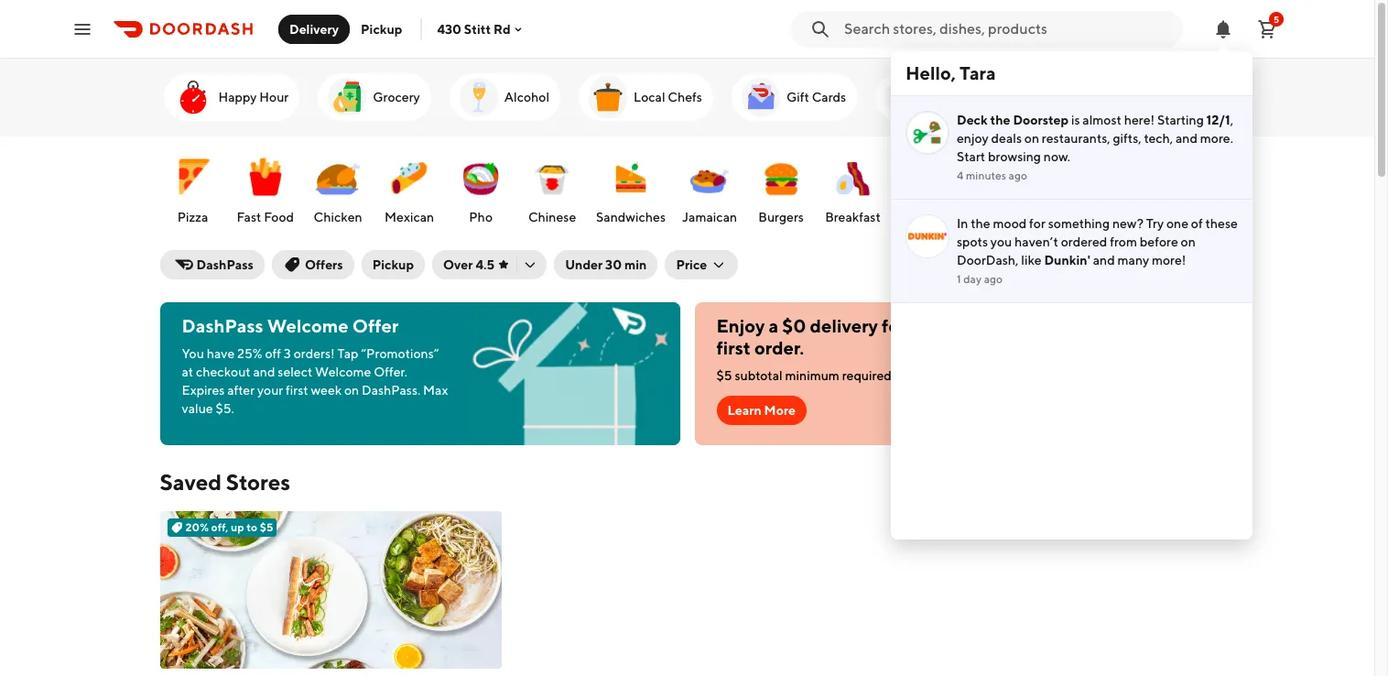 Task type: locate. For each thing, give the bounding box(es) containing it.
like
[[1022, 253, 1042, 268]]

in the mood for something new? try one of these spots you haven't ordered from before on doordash, like
[[957, 216, 1238, 268]]

and down starting on the right top of page
[[1176, 131, 1198, 146]]

starting
[[1158, 113, 1205, 127]]

saved stores link
[[160, 467, 290, 497]]

$5 right "to"
[[260, 520, 273, 534]]

0 vertical spatial first
[[717, 337, 751, 358]]

the for mood
[[971, 216, 991, 231]]

$5 left subtotal
[[717, 368, 733, 383]]

1 vertical spatial welcome
[[315, 365, 371, 379]]

hello, tara
[[906, 62, 997, 83]]

dashpass up have
[[182, 315, 263, 336]]

chefs
[[668, 90, 703, 104]]

gift cards image
[[739, 75, 783, 119]]

pickup button right delivery
[[350, 14, 414, 44]]

2 items, open order cart image
[[1257, 18, 1279, 40]]

start
[[957, 149, 986, 164]]

over 4.5 button
[[432, 250, 547, 279]]

the up deals
[[991, 113, 1011, 127]]

enjoy a $0 delivery fee on your first order.
[[717, 315, 977, 358]]

welcome
[[267, 315, 349, 336], [315, 365, 371, 379]]

$5 subtotal minimum required.
[[717, 368, 895, 383]]

"promotions"
[[361, 346, 439, 361]]

next button of carousel image
[[1206, 88, 1224, 106]]

haven't
[[1015, 235, 1059, 249]]

you
[[991, 235, 1013, 249]]

pickup for topmost pickup button
[[361, 22, 403, 36]]

430 stitt rd button
[[437, 22, 525, 36]]

welcome inside you have 25% off 3 orders! tap "promotions" at checkout and select welcome offer. expires after your first week on dashpass. max value $5.
[[315, 365, 371, 379]]

your
[[939, 315, 977, 336], [257, 383, 283, 398]]

0 vertical spatial the
[[991, 113, 1011, 127]]

pickup right delivery
[[361, 22, 403, 36]]

under 30 min
[[565, 257, 647, 272]]

retail
[[931, 90, 965, 104]]

1 horizontal spatial ago
[[1009, 169, 1028, 182]]

and down off
[[253, 365, 275, 379]]

ago down 'browsing'
[[1009, 169, 1028, 182]]

on inside you have 25% off 3 orders! tap "promotions" at checkout and select welcome offer. expires after your first week on dashpass. max value $5.
[[344, 383, 359, 398]]

first
[[717, 337, 751, 358], [286, 383, 308, 398]]

dashpass down fast
[[197, 257, 254, 272]]

1 horizontal spatial and
[[1094, 253, 1116, 268]]

0 vertical spatial dashpass
[[197, 257, 254, 272]]

convenience
[[1050, 90, 1127, 104]]

1 horizontal spatial $5
[[717, 368, 733, 383]]

pho
[[469, 210, 493, 224]]

1 horizontal spatial first
[[717, 337, 751, 358]]

pickup down mexican at the left top of page
[[373, 257, 414, 272]]

ordered
[[1062, 235, 1108, 249]]

0 vertical spatial pickup
[[361, 22, 403, 36]]

dashpass inside button
[[197, 257, 254, 272]]

here!
[[1125, 113, 1155, 127]]

convenience image
[[1002, 75, 1046, 119]]

pickup button down mexican at the left top of page
[[362, 250, 425, 279]]

open menu image
[[71, 18, 93, 40]]

0 horizontal spatial your
[[257, 383, 283, 398]]

have
[[207, 346, 235, 361]]

burgers
[[759, 210, 804, 224]]

for
[[1030, 216, 1046, 231]]

the right the in
[[971, 216, 991, 231]]

after
[[227, 383, 255, 398]]

deck
[[957, 113, 988, 127]]

the
[[991, 113, 1011, 127], [971, 216, 991, 231]]

20% off, up to $5
[[186, 520, 273, 534]]

and inside you have 25% off 3 orders! tap "promotions" at checkout and select welcome offer. expires after your first week on dashpass. max value $5.
[[253, 365, 275, 379]]

$5.
[[216, 401, 234, 416]]

on right "week"
[[344, 383, 359, 398]]

1 vertical spatial the
[[971, 216, 991, 231]]

ago for dunkin'
[[985, 272, 1003, 286]]

0 horizontal spatial first
[[286, 383, 308, 398]]

price button
[[665, 250, 739, 279]]

1 day ago
[[957, 272, 1003, 286]]

your right after
[[257, 383, 283, 398]]

3
[[284, 346, 291, 361]]

your inside enjoy a $0 delivery fee on your first order.
[[939, 315, 977, 336]]

chinese
[[529, 210, 576, 224]]

learn
[[728, 403, 762, 418]]

delivery button
[[279, 14, 350, 44]]

1 vertical spatial first
[[286, 383, 308, 398]]

checkout
[[196, 365, 251, 379]]

ago
[[1009, 169, 1028, 182], [985, 272, 1003, 286]]

deck the doorstep is almost here! starting 12/1
[[957, 113, 1231, 127]]

deals
[[992, 131, 1022, 146]]

and down from
[[1094, 253, 1116, 268]]

first down the select
[[286, 383, 308, 398]]

0 vertical spatial $5
[[717, 368, 733, 383]]

these
[[1206, 216, 1238, 231]]

new?
[[1113, 216, 1144, 231]]

local chefs image
[[586, 75, 630, 119]]

the inside in the mood for something new? try one of these spots you haven't ordered from before on doordash, like
[[971, 216, 991, 231]]

on down doorstep
[[1025, 131, 1040, 146]]

ago for , enjoy deals on restaurants, gifts, tech, and more. start browsing now.
[[1009, 169, 1028, 182]]

and
[[1176, 131, 1198, 146], [1094, 253, 1116, 268], [253, 365, 275, 379]]

happy hour image
[[171, 75, 215, 119]]

rd
[[494, 22, 511, 36]]

happy hour link
[[164, 73, 300, 121]]

welcome up orders!
[[267, 315, 349, 336]]

off
[[265, 346, 281, 361]]

0 horizontal spatial and
[[253, 365, 275, 379]]

at
[[182, 365, 193, 379]]

1 horizontal spatial your
[[939, 315, 977, 336]]

delivery
[[290, 22, 339, 36]]

pickup
[[361, 22, 403, 36], [373, 257, 414, 272]]

minutes
[[966, 169, 1007, 182]]

0 vertical spatial ago
[[1009, 169, 1028, 182]]

one
[[1167, 216, 1189, 231]]

select
[[278, 365, 313, 379]]

2 horizontal spatial and
[[1176, 131, 1198, 146]]

ago down the doordash,
[[985, 272, 1003, 286]]

2 vertical spatial and
[[253, 365, 275, 379]]

gift cards link
[[732, 73, 858, 121]]

on down of
[[1181, 235, 1196, 249]]

week
[[311, 383, 342, 398]]

430
[[437, 22, 462, 36]]

0 vertical spatial and
[[1176, 131, 1198, 146]]

gift
[[787, 90, 810, 104]]

1 vertical spatial your
[[257, 383, 283, 398]]

5 button
[[1250, 11, 1286, 47]]

your down the 1
[[939, 315, 977, 336]]

1 vertical spatial $5
[[260, 520, 273, 534]]

1 vertical spatial and
[[1094, 253, 1116, 268]]

0 horizontal spatial ago
[[985, 272, 1003, 286]]

on right fee
[[914, 315, 935, 336]]

first down "enjoy"
[[717, 337, 751, 358]]

tap
[[338, 346, 359, 361]]

jamaican
[[683, 210, 738, 224]]

0 horizontal spatial $5
[[260, 520, 273, 534]]

minimum
[[786, 368, 840, 383]]

spots
[[957, 235, 989, 249]]

1 vertical spatial ago
[[985, 272, 1003, 286]]

fee
[[882, 315, 910, 336]]

welcome down tap
[[315, 365, 371, 379]]

1 vertical spatial pickup
[[373, 257, 414, 272]]

430 stitt rd
[[437, 22, 511, 36]]

subtotal
[[735, 368, 783, 383]]

pickup button
[[350, 14, 414, 44], [362, 250, 425, 279]]

0 vertical spatial your
[[939, 315, 977, 336]]

1 vertical spatial dashpass
[[182, 315, 263, 336]]



Task type: vqa. For each thing, say whether or not it's contained in the screenshot.
left Click to add this store to your saved list image
no



Task type: describe. For each thing, give the bounding box(es) containing it.
, enjoy deals on restaurants, gifts, tech, and more. start browsing now.
[[957, 113, 1234, 164]]

more
[[765, 403, 796, 418]]

stores
[[226, 469, 290, 495]]

hello,
[[906, 62, 956, 83]]

soup
[[1124, 210, 1155, 224]]

gifts,
[[1114, 131, 1142, 146]]

happy
[[219, 90, 257, 104]]

mexican
[[385, 210, 434, 224]]

0 vertical spatial welcome
[[267, 315, 349, 336]]

expires
[[182, 383, 225, 398]]

up
[[231, 520, 244, 534]]

tech,
[[1145, 131, 1174, 146]]

health
[[1211, 90, 1251, 104]]

under 30 min button
[[554, 250, 658, 279]]

offer.
[[374, 365, 408, 379]]

,
[[1231, 113, 1234, 127]]

try
[[1147, 216, 1165, 231]]

on inside in the mood for something new? try one of these spots you haven't ordered from before on doordash, like
[[1181, 235, 1196, 249]]

first inside enjoy a $0 delivery fee on your first order.
[[717, 337, 751, 358]]

gift cards
[[787, 90, 847, 104]]

on inside , enjoy deals on restaurants, gifts, tech, and more. start browsing now.
[[1025, 131, 1040, 146]]

saved stores
[[160, 469, 290, 495]]

health link
[[1156, 73, 1262, 121]]

delivery
[[810, 315, 879, 336]]

vegan
[[906, 210, 944, 224]]

local chefs link
[[579, 73, 714, 121]]

browsing
[[988, 149, 1042, 164]]

Store search: begin typing to search for stores available on DoorDash text field
[[845, 19, 1173, 39]]

happy hour
[[219, 90, 289, 104]]

fast food
[[237, 210, 294, 224]]

convenience link
[[995, 73, 1138, 121]]

the for doorstep
[[991, 113, 1011, 127]]

0 vertical spatial pickup button
[[350, 14, 414, 44]]

desserts
[[1043, 210, 1093, 224]]

healthy
[[974, 210, 1020, 224]]

12/1
[[1207, 113, 1231, 127]]

saved
[[160, 469, 222, 495]]

learn more button
[[717, 396, 807, 425]]

dashpass for dashpass
[[197, 257, 254, 272]]

alcohol
[[505, 90, 550, 104]]

orders!
[[294, 346, 335, 361]]

order.
[[755, 337, 805, 358]]

price
[[676, 257, 708, 272]]

4
[[957, 169, 964, 182]]

1 vertical spatial pickup button
[[362, 250, 425, 279]]

over 4.5
[[443, 257, 495, 272]]

is
[[1072, 113, 1081, 127]]

grocery
[[373, 90, 420, 104]]

min
[[625, 257, 647, 272]]

day
[[964, 272, 982, 286]]

dunkin' and many more!
[[1045, 253, 1187, 268]]

breakfast
[[826, 210, 881, 224]]

health image
[[1164, 75, 1208, 119]]

max
[[423, 383, 448, 398]]

from
[[1111, 235, 1138, 249]]

your inside you have 25% off 3 orders! tap "promotions" at checkout and select welcome offer. expires after your first week on dashpass. max value $5.
[[257, 383, 283, 398]]

local chefs
[[634, 90, 703, 104]]

alcohol link
[[450, 73, 561, 121]]

notification bell image
[[1213, 18, 1235, 40]]

restaurants,
[[1042, 131, 1111, 146]]

pizza
[[177, 210, 208, 224]]

1
[[957, 272, 962, 286]]

5
[[1274, 13, 1280, 24]]

grocery image
[[325, 75, 369, 119]]

alcohol image
[[457, 75, 501, 119]]

a
[[769, 315, 779, 336]]

doorstep
[[1014, 113, 1069, 127]]

tara
[[960, 62, 997, 83]]

$0
[[783, 315, 807, 336]]

pickup for the bottom pickup button
[[373, 257, 414, 272]]

fast
[[237, 210, 261, 224]]

sandwiches
[[597, 210, 666, 224]]

stitt
[[464, 22, 491, 36]]

retail image
[[883, 75, 927, 119]]

dashpass for dashpass welcome offer
[[182, 315, 263, 336]]

under
[[565, 257, 603, 272]]

of
[[1192, 216, 1204, 231]]

cards
[[812, 90, 847, 104]]

value
[[182, 401, 213, 416]]

dashpass button
[[160, 250, 265, 279]]

and inside , enjoy deals on restaurants, gifts, tech, and more. start browsing now.
[[1176, 131, 1198, 146]]

you have 25% off 3 orders! tap "promotions" at checkout and select welcome offer. expires after your first week on dashpass. max value $5.
[[182, 346, 448, 416]]

dashpass welcome offer
[[182, 315, 399, 336]]

to
[[247, 520, 258, 534]]

first inside you have 25% off 3 orders! tap "promotions" at checkout and select welcome offer. expires after your first week on dashpass. max value $5.
[[286, 383, 308, 398]]

over
[[443, 257, 473, 272]]

20%
[[186, 520, 209, 534]]

on inside enjoy a $0 delivery fee on your first order.
[[914, 315, 935, 336]]

30
[[606, 257, 622, 272]]

now.
[[1044, 149, 1071, 164]]



